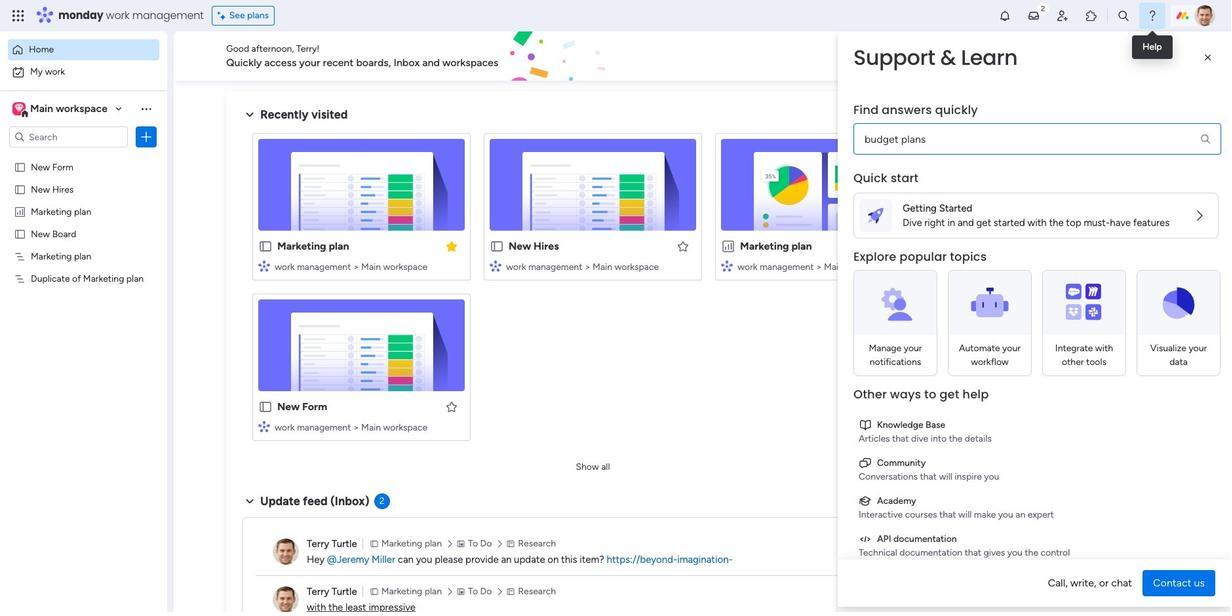 Task type: describe. For each thing, give the bounding box(es) containing it.
getting started logo image
[[868, 208, 884, 224]]

workspace selection element
[[12, 101, 109, 118]]

add to favorites image
[[908, 240, 921, 253]]

v2 user feedback image
[[986, 49, 996, 63]]

update feed image
[[1027, 9, 1040, 22]]

help image
[[1146, 9, 1159, 22]]

options image
[[140, 130, 153, 144]]

close update feed (inbox) image
[[242, 494, 258, 509]]

1 vertical spatial public board image
[[14, 183, 26, 195]]

How can we help? search field
[[854, 123, 1221, 155]]

1 horizontal spatial add to favorites image
[[677, 240, 690, 253]]

0 vertical spatial public board image
[[14, 161, 26, 173]]

quick search results list box
[[242, 123, 944, 457]]

0 vertical spatial terry turtle image
[[1194, 5, 1215, 26]]

3 link container element from the top
[[859, 494, 1213, 508]]

1 check circle image from the top
[[995, 123, 1004, 133]]

1 vertical spatial terry turtle image
[[273, 539, 299, 565]]

header element
[[838, 31, 1231, 170]]

notifications image
[[998, 9, 1011, 22]]

2 element
[[374, 494, 390, 509]]

4 link container element from the top
[[859, 532, 1213, 546]]

2 vertical spatial terry turtle image
[[273, 587, 299, 612]]

Search in workspace field
[[28, 129, 109, 145]]

2 workspace image from the left
[[15, 102, 23, 116]]

2 vertical spatial option
[[0, 155, 167, 158]]

1 link container element from the top
[[859, 418, 1213, 432]]

getting started element
[[975, 478, 1172, 530]]



Task type: vqa. For each thing, say whether or not it's contained in the screenshot.
list box
yes



Task type: locate. For each thing, give the bounding box(es) containing it.
0 vertical spatial option
[[8, 39, 159, 60]]

close recently visited image
[[242, 107, 258, 123]]

search everything image
[[1117, 9, 1130, 22]]

2 link container element from the top
[[859, 456, 1213, 470]]

2 check circle image from the top
[[995, 140, 1004, 150]]

link container element
[[859, 418, 1213, 432], [859, 456, 1213, 470], [859, 494, 1213, 508], [859, 532, 1213, 546]]

1 vertical spatial option
[[8, 62, 159, 83]]

terry turtle image
[[1194, 5, 1215, 26], [273, 539, 299, 565], [273, 587, 299, 612]]

templates image image
[[987, 264, 1160, 354]]

circle o image
[[995, 190, 1004, 200]]

2 image
[[1037, 1, 1049, 15]]

component image
[[490, 260, 501, 272]]

check circle image
[[995, 123, 1004, 133], [995, 140, 1004, 150]]

1 workspace image from the left
[[12, 102, 26, 116]]

workspace image
[[12, 102, 26, 116], [15, 102, 23, 116]]

invite members image
[[1056, 9, 1069, 22]]

monday marketplace image
[[1085, 9, 1098, 22]]

public board image
[[14, 227, 26, 240], [258, 239, 273, 254], [258, 400, 273, 414]]

option
[[8, 39, 159, 60], [8, 62, 159, 83], [0, 155, 167, 158]]

1 vertical spatial add to favorites image
[[445, 400, 458, 413]]

search container element
[[854, 102, 1221, 155]]

public dashboard image
[[721, 239, 736, 254]]

public board image
[[14, 161, 26, 173], [14, 183, 26, 195], [490, 239, 504, 254]]

list box
[[0, 153, 167, 466]]

1 vertical spatial check circle image
[[995, 140, 1004, 150]]

help center element
[[975, 541, 1172, 593]]

0 horizontal spatial add to favorites image
[[445, 400, 458, 413]]

select product image
[[12, 9, 25, 22]]

see plans image
[[217, 9, 229, 23]]

extra links container element
[[854, 413, 1219, 565]]

remove from favorites image
[[445, 240, 458, 253]]

workspace options image
[[140, 102, 153, 115]]

0 vertical spatial add to favorites image
[[677, 240, 690, 253]]

0 vertical spatial check circle image
[[995, 123, 1004, 133]]

2 vertical spatial public board image
[[490, 239, 504, 254]]

add to favorites image
[[677, 240, 690, 253], [445, 400, 458, 413]]

public dashboard image
[[14, 205, 26, 218]]



